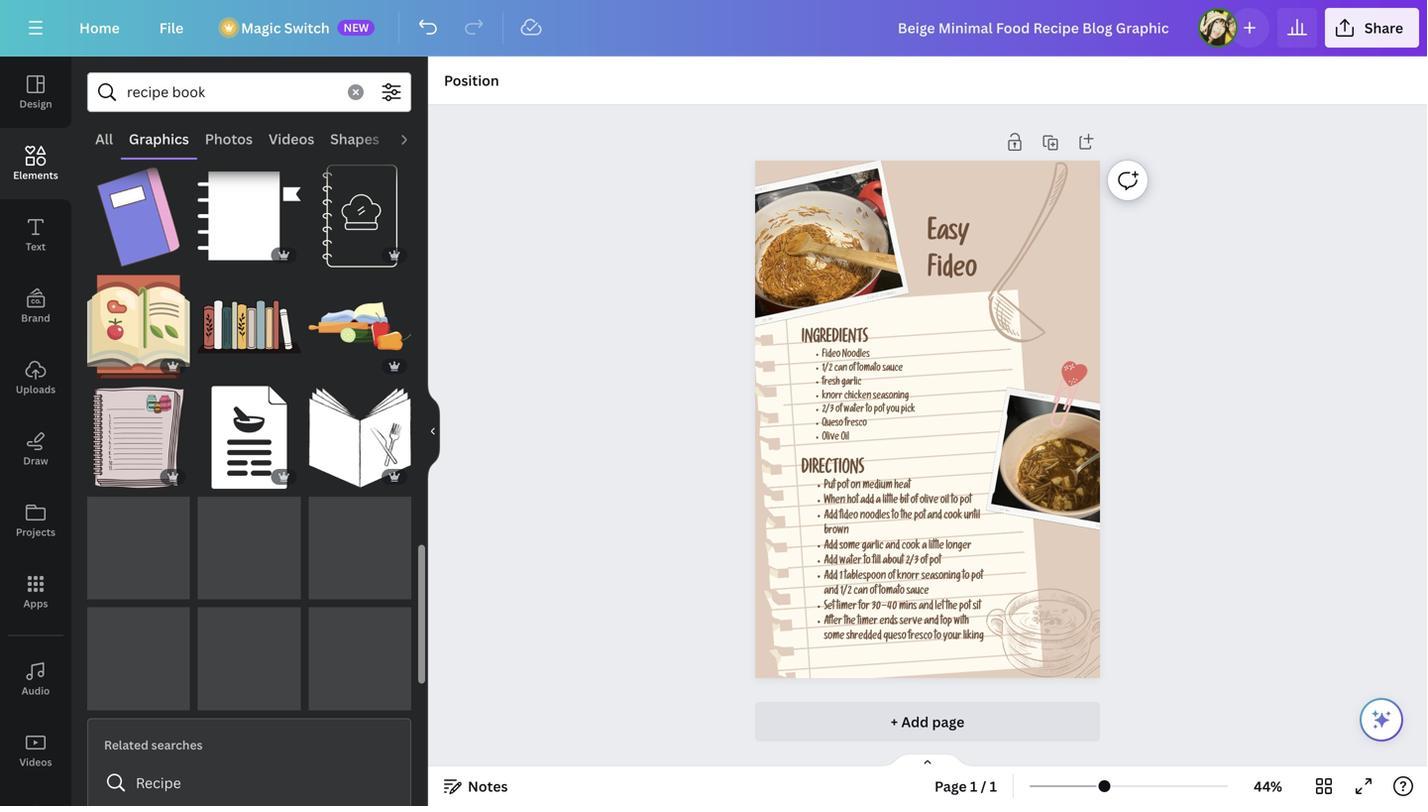 Task type: describe. For each thing, give the bounding box(es) containing it.
1/2 inside fideo noodles 1/2 can of tomato sauce fresh garlic knorr chicken seasoning 2/3 of water to pot you pick queso fresco olive oil
[[822, 364, 833, 374]]

easy fideo
[[928, 222, 978, 286]]

heat
[[895, 481, 911, 492]]

related searches
[[104, 736, 203, 753]]

noodles
[[843, 350, 870, 361]]

photos
[[205, 129, 253, 148]]

pot up until
[[960, 496, 972, 507]]

to right oil
[[952, 496, 959, 507]]

pot up the sit
[[972, 572, 984, 583]]

1 horizontal spatial videos button
[[261, 120, 322, 158]]

projects button
[[0, 485, 71, 556]]

0 horizontal spatial timer
[[837, 602, 857, 613]]

pot inside fideo noodles 1/2 can of tomato sauce fresh garlic knorr chicken seasoning 2/3 of water to pot you pick queso fresco olive oil
[[874, 406, 885, 416]]

sauce inside fideo noodles 1/2 can of tomato sauce fresh garlic knorr chicken seasoning 2/3 of water to pot you pick queso fresco olive oil
[[883, 364, 903, 374]]

design
[[19, 97, 52, 111]]

page
[[935, 777, 967, 796]]

30-
[[872, 602, 888, 613]]

you
[[887, 406, 900, 416]]

44% button
[[1236, 770, 1301, 802]]

of down noodles
[[849, 364, 856, 374]]

draw button
[[0, 413, 71, 485]]

mins
[[899, 602, 917, 613]]

after
[[824, 617, 843, 628]]

brown
[[824, 526, 849, 537]]

1 vertical spatial little
[[929, 541, 944, 553]]

fresco inside put pot on medium heat when hot add a little bit of olive oil to pot add fideo noodles to the pot and cook until brown add some garlic and cook a little longer add water to fill about 2/3 of pot add 1 tablespoon of knorr seasoning to pot and 1/2 can of tomato sauce set timer for 30-40 mins and let the pot sit after the timer ends serve and top with some shredded queso fresco to your liking
[[909, 632, 933, 643]]

3d recipe book image
[[309, 607, 411, 710]]

book image
[[198, 607, 301, 710]]

1 horizontal spatial cook
[[944, 511, 963, 522]]

to right noodles
[[892, 511, 899, 522]]

garlic inside put pot on medium heat when hot add a little bit of olive oil to pot add fideo noodles to the pot and cook until brown add some garlic and cook a little longer add water to fill about 2/3 of pot add 1 tablespoon of knorr seasoning to pot and 1/2 can of tomato sauce set timer for 30-40 mins and let the pot sit after the timer ends serve and top with some shredded queso fresco to your liking
[[862, 541, 884, 553]]

shapes button
[[322, 120, 387, 158]]

books on a shelf image
[[198, 275, 301, 378]]

all
[[95, 129, 113, 148]]

apps
[[23, 597, 48, 610]]

page 1 / 1
[[935, 777, 998, 796]]

and left top
[[925, 617, 939, 628]]

text button
[[0, 199, 71, 271]]

0 vertical spatial some
[[840, 541, 860, 553]]

page
[[932, 712, 965, 731]]

audio inside side panel tab list
[[22, 684, 50, 698]]

2 horizontal spatial 1
[[990, 777, 998, 796]]

directions
[[802, 462, 865, 480]]

top
[[941, 617, 953, 628]]

tomato inside put pot on medium heat when hot add a little bit of olive oil to pot add fideo noodles to the pot and cook until brown add some garlic and cook a little longer add water to fill about 2/3 of pot add 1 tablespoon of knorr seasoning to pot and 1/2 can of tomato sauce set timer for 30-40 mins and let the pot sit after the timer ends serve and top with some shredded queso fresco to your liking
[[879, 587, 905, 598]]

canva assistant image
[[1370, 708, 1394, 732]]

ends
[[880, 617, 898, 628]]

new
[[344, 20, 369, 35]]

to left fill
[[864, 556, 871, 568]]

2 horizontal spatial the
[[946, 602, 958, 613]]

bit
[[900, 496, 909, 507]]

add
[[861, 496, 875, 507]]

all button
[[87, 120, 121, 158]]

medium
[[863, 481, 893, 492]]

noodles
[[861, 511, 890, 522]]

can inside fideo noodles 1/2 can of tomato sauce fresh garlic knorr chicken seasoning 2/3 of water to pot you pick queso fresco olive oil
[[835, 364, 848, 374]]

and up about
[[886, 541, 900, 553]]

fideo inside fideo noodles 1/2 can of tomato sauce fresh garlic knorr chicken seasoning 2/3 of water to pot you pick queso fresco olive oil
[[822, 350, 841, 361]]

magic
[[241, 18, 281, 37]]

1 inside put pot on medium heat when hot add a little bit of olive oil to pot add fideo noodles to the pot and cook until brown add some garlic and cook a little longer add water to fill about 2/3 of pot add 1 tablespoon of knorr seasoning to pot and 1/2 can of tomato sauce set timer for 30-40 mins and let the pot sit after the timer ends serve and top with some shredded queso fresco to your liking
[[840, 572, 843, 583]]

home
[[79, 18, 120, 37]]

fideo
[[840, 511, 859, 522]]

graphics
[[129, 129, 189, 148]]

elements button
[[0, 128, 71, 199]]

shredded
[[847, 632, 882, 643]]

to down "longer"
[[963, 572, 970, 583]]

1/2 inside put pot on medium heat when hot add a little bit of olive oil to pot add fideo noodles to the pot and cook until brown add some garlic and cook a little longer add water to fill about 2/3 of pot add 1 tablespoon of knorr seasoning to pot and 1/2 can of tomato sauce set timer for 30-40 mins and let the pot sit after the timer ends serve and top with some shredded queso fresco to your liking
[[841, 587, 852, 598]]

pot left on
[[838, 481, 849, 492]]

shapes
[[330, 129, 380, 148]]

1 horizontal spatial videos
[[269, 129, 314, 148]]

recipe book isolated icon image
[[309, 386, 411, 489]]

book image
[[87, 165, 190, 267]]

to inside fideo noodles 1/2 can of tomato sauce fresh garlic knorr chicken seasoning 2/3 of water to pot you pick queso fresco olive oil
[[866, 406, 873, 416]]

oil
[[941, 496, 950, 507]]

1 vertical spatial timer
[[858, 617, 878, 628]]

vegetables recipe book preparation cooking image
[[309, 275, 411, 378]]

apps button
[[0, 556, 71, 628]]

elements
[[13, 169, 58, 182]]

water inside fideo noodles 1/2 can of tomato sauce fresh garlic knorr chicken seasoning 2/3 of water to pot you pick queso fresco olive oil
[[844, 406, 865, 416]]

2/3 inside put pot on medium heat when hot add a little bit of olive oil to pot add fideo noodles to the pot and cook until brown add some garlic and cook a little longer add water to fill about 2/3 of pot add 1 tablespoon of knorr seasoning to pot and 1/2 can of tomato sauce set timer for 30-40 mins and let the pot sit after the timer ends serve and top with some shredded queso fresco to your liking
[[906, 556, 919, 568]]

sauce inside put pot on medium heat when hot add a little bit of olive oil to pot add fideo noodles to the pot and cook until brown add some garlic and cook a little longer add water to fill about 2/3 of pot add 1 tablespoon of knorr seasoning to pot and 1/2 can of tomato sauce set timer for 30-40 mins and let the pot sit after the timer ends serve and top with some shredded queso fresco to your liking
[[907, 587, 929, 598]]

easy
[[928, 222, 970, 249]]

about
[[883, 556, 904, 568]]

let
[[936, 602, 945, 613]]

laddle icon image
[[949, 158, 1139, 357]]

magic switch
[[241, 18, 330, 37]]

knorr inside put pot on medium heat when hot add a little bit of olive oil to pot add fideo noodles to the pot and cook until brown add some garlic and cook a little longer add water to fill about 2/3 of pot add 1 tablespoon of knorr seasoning to pot and 1/2 can of tomato sauce set timer for 30-40 mins and let the pot sit after the timer ends serve and top with some shredded queso fresco to your liking
[[897, 572, 920, 583]]

related
[[104, 736, 149, 753]]

put
[[824, 481, 836, 492]]

Design title text field
[[882, 8, 1191, 48]]

olive
[[822, 433, 840, 443]]

graphics button
[[121, 120, 197, 158]]

main menu bar
[[0, 0, 1428, 57]]

pick
[[901, 406, 916, 416]]

can inside put pot on medium heat when hot add a little bit of olive oil to pot add fideo noodles to the pot and cook until brown add some garlic and cook a little longer add water to fill about 2/3 of pot add 1 tablespoon of knorr seasoning to pot and 1/2 can of tomato sauce set timer for 30-40 mins and let the pot sit after the timer ends serve and top with some shredded queso fresco to your liking
[[854, 587, 868, 598]]

share button
[[1326, 8, 1420, 48]]

1 horizontal spatial audio
[[395, 129, 435, 148]]

pot down olive
[[914, 511, 926, 522]]

ingredients
[[802, 331, 869, 348]]

file button
[[144, 8, 199, 48]]

recipe book line and fill style vector illustration image
[[87, 275, 190, 378]]



Task type: vqa. For each thing, say whether or not it's contained in the screenshot.
seasoning to the bottom
yes



Task type: locate. For each thing, give the bounding box(es) containing it.
1 horizontal spatial little
[[929, 541, 944, 553]]

little left "longer"
[[929, 541, 944, 553]]

searches
[[151, 736, 203, 753]]

1 vertical spatial fresco
[[909, 632, 933, 643]]

0 horizontal spatial fideo
[[822, 350, 841, 361]]

2/3 right about
[[906, 556, 919, 568]]

group
[[87, 153, 190, 267], [198, 153, 301, 267], [309, 153, 411, 267], [87, 263, 190, 378], [198, 263, 301, 378], [309, 263, 411, 378], [87, 374, 190, 489], [198, 374, 301, 489], [309, 374, 411, 489], [87, 485, 190, 600], [198, 485, 301, 600], [309, 485, 411, 600], [87, 596, 190, 710], [198, 596, 301, 710], [309, 596, 411, 710]]

fideo down the ingredients on the top of page
[[822, 350, 841, 361]]

knorr down fresh
[[822, 392, 843, 402]]

0 vertical spatial seasoning
[[873, 392, 909, 402]]

audio button down the apps
[[0, 643, 71, 715]]

tomato inside fideo noodles 1/2 can of tomato sauce fresh garlic knorr chicken seasoning 2/3 of water to pot you pick queso fresco olive oil
[[858, 364, 881, 374]]

liking
[[964, 632, 984, 643]]

0 vertical spatial audio button
[[387, 120, 443, 158]]

1 horizontal spatial the
[[901, 511, 913, 522]]

1 vertical spatial 2/3
[[906, 556, 919, 568]]

1 right / in the right bottom of the page
[[990, 777, 998, 796]]

water inside put pot on medium heat when hot add a little bit of olive oil to pot add fideo noodles to the pot and cook until brown add some garlic and cook a little longer add water to fill about 2/3 of pot add 1 tablespoon of knorr seasoning to pot and 1/2 can of tomato sauce set timer for 30-40 mins and let the pot sit after the timer ends serve and top with some shredded queso fresco to your liking
[[840, 556, 862, 568]]

when
[[824, 496, 846, 507]]

seasoning inside put pot on medium heat when hot add a little bit of olive oil to pot add fideo noodles to the pot and cook until brown add some garlic and cook a little longer add water to fill about 2/3 of pot add 1 tablespoon of knorr seasoning to pot and 1/2 can of tomato sauce set timer for 30-40 mins and let the pot sit after the timer ends serve and top with some shredded queso fresco to your liking
[[922, 572, 961, 583]]

1 left / in the right bottom of the page
[[971, 777, 978, 796]]

to left 'your'
[[935, 632, 942, 643]]

audio button
[[387, 120, 443, 158], [0, 643, 71, 715]]

2/3 up 'queso'
[[822, 406, 834, 416]]

garlic up fill
[[862, 541, 884, 553]]

share
[[1365, 18, 1404, 37]]

1 horizontal spatial seasoning
[[922, 572, 961, 583]]

water up tablespoon
[[840, 556, 862, 568]]

can up for
[[854, 587, 868, 598]]

switch
[[284, 18, 330, 37]]

your
[[944, 632, 962, 643]]

design button
[[0, 57, 71, 128]]

0 vertical spatial garlic
[[842, 378, 862, 388]]

1/2 up fresh
[[822, 364, 833, 374]]

and up set
[[824, 587, 839, 598]]

and
[[928, 511, 942, 522], [886, 541, 900, 553], [824, 587, 839, 598], [919, 602, 934, 613], [925, 617, 939, 628]]

videos button left related
[[0, 715, 71, 786]]

knorr
[[822, 392, 843, 402], [897, 572, 920, 583]]

to down chicken
[[866, 406, 873, 416]]

ripped paper image
[[309, 497, 411, 600]]

a
[[876, 496, 881, 507], [922, 541, 927, 553]]

fresco
[[845, 419, 867, 430], [909, 632, 933, 643]]

some down the brown
[[840, 541, 860, 553]]

1 vertical spatial the
[[946, 602, 958, 613]]

oil
[[841, 433, 850, 443]]

and down olive
[[928, 511, 942, 522]]

water
[[844, 406, 865, 416], [840, 556, 862, 568]]

1 vertical spatial water
[[840, 556, 862, 568]]

/
[[981, 777, 987, 796]]

the right let
[[946, 602, 958, 613]]

0 vertical spatial videos
[[269, 129, 314, 148]]

brand
[[21, 311, 50, 325]]

fideo noodles 1/2 can of tomato sauce fresh garlic knorr chicken seasoning 2/3 of water to pot you pick queso fresco olive oil
[[822, 350, 916, 443]]

longer
[[946, 541, 972, 553]]

put pot on medium heat when hot add a little bit of olive oil to pot add fideo noodles to the pot and cook until brown add some garlic and cook a little longer add water to fill about 2/3 of pot add 1 tablespoon of knorr seasoning to pot and 1/2 can of tomato sauce set timer for 30-40 mins and let the pot sit after the timer ends serve and top with some shredded queso fresco to your liking
[[824, 481, 984, 643]]

2/3 inside fideo noodles 1/2 can of tomato sauce fresh garlic knorr chicken seasoning 2/3 of water to pot you pick queso fresco olive oil
[[822, 406, 834, 416]]

0 vertical spatial fresco
[[845, 419, 867, 430]]

0 horizontal spatial audio
[[22, 684, 50, 698]]

add inside button
[[902, 712, 929, 731]]

0 horizontal spatial fresco
[[845, 419, 867, 430]]

0 vertical spatial can
[[835, 364, 848, 374]]

show pages image
[[880, 753, 976, 768]]

cook down oil
[[944, 511, 963, 522]]

1
[[840, 572, 843, 583], [971, 777, 978, 796], [990, 777, 998, 796]]

44%
[[1254, 777, 1283, 796]]

open recipe book with spiral image
[[87, 386, 190, 489]]

0 horizontal spatial can
[[835, 364, 848, 374]]

of up 30-
[[870, 587, 877, 598]]

1/2 down tablespoon
[[841, 587, 852, 598]]

the
[[901, 511, 913, 522], [946, 602, 958, 613], [845, 617, 856, 628]]

0 vertical spatial 2/3
[[822, 406, 834, 416]]

0 horizontal spatial videos button
[[0, 715, 71, 786]]

0 horizontal spatial a
[[876, 496, 881, 507]]

0 vertical spatial cook
[[944, 511, 963, 522]]

garlic inside fideo noodles 1/2 can of tomato sauce fresh garlic knorr chicken seasoning 2/3 of water to pot you pick queso fresco olive oil
[[842, 378, 862, 388]]

handdrawn painterly cute objects books image
[[198, 497, 301, 600]]

olive
[[920, 496, 939, 507]]

40
[[888, 602, 898, 613]]

cook up about
[[902, 541, 921, 553]]

of down about
[[888, 572, 896, 583]]

videos
[[269, 129, 314, 148], [19, 756, 52, 769]]

little
[[883, 496, 898, 507], [929, 541, 944, 553]]

seasoning
[[873, 392, 909, 402], [922, 572, 961, 583]]

brand button
[[0, 271, 71, 342]]

knorr inside fideo noodles 1/2 can of tomato sauce fresh garlic knorr chicken seasoning 2/3 of water to pot you pick queso fresco olive oil
[[822, 392, 843, 402]]

home link
[[63, 8, 136, 48]]

file
[[159, 18, 184, 37]]

1 left tablespoon
[[840, 572, 843, 583]]

1 horizontal spatial knorr
[[897, 572, 920, 583]]

notes
[[468, 777, 508, 796]]

audio
[[395, 129, 435, 148], [22, 684, 50, 698]]

seasoning up let
[[922, 572, 961, 583]]

0 vertical spatial knorr
[[822, 392, 843, 402]]

seasoning inside fideo noodles 1/2 can of tomato sauce fresh garlic knorr chicken seasoning 2/3 of water to pot you pick queso fresco olive oil
[[873, 392, 909, 402]]

audio right shapes
[[395, 129, 435, 148]]

recipe
[[136, 773, 181, 792]]

0 horizontal spatial cook
[[902, 541, 921, 553]]

cook
[[944, 511, 963, 522], [902, 541, 921, 553]]

can
[[835, 364, 848, 374], [854, 587, 868, 598]]

0 horizontal spatial little
[[883, 496, 898, 507]]

0 vertical spatial the
[[901, 511, 913, 522]]

0 vertical spatial 1/2
[[822, 364, 833, 374]]

water down chicken
[[844, 406, 865, 416]]

0 vertical spatial little
[[883, 496, 898, 507]]

1 vertical spatial audio
[[22, 684, 50, 698]]

hot
[[848, 496, 859, 507]]

videos button
[[261, 120, 322, 158], [0, 715, 71, 786]]

1 horizontal spatial 2/3
[[906, 556, 919, 568]]

recipe button
[[96, 763, 403, 802]]

1 vertical spatial knorr
[[897, 572, 920, 583]]

1 vertical spatial videos
[[19, 756, 52, 769]]

photos button
[[197, 120, 261, 158]]

sit
[[973, 602, 981, 613]]

0 vertical spatial sauce
[[883, 364, 903, 374]]

position button
[[436, 64, 507, 96]]

tomato
[[858, 364, 881, 374], [879, 587, 905, 598]]

with
[[954, 617, 969, 628]]

projects
[[16, 525, 56, 539]]

position
[[444, 71, 499, 90]]

1 horizontal spatial timer
[[858, 617, 878, 628]]

audio down the apps
[[22, 684, 50, 698]]

1 horizontal spatial audio button
[[387, 120, 443, 158]]

1 vertical spatial 1/2
[[841, 587, 852, 598]]

+
[[891, 712, 898, 731]]

some
[[840, 541, 860, 553], [824, 632, 845, 643]]

timer right set
[[837, 602, 857, 613]]

tablespoon
[[845, 572, 886, 583]]

0 horizontal spatial knorr
[[822, 392, 843, 402]]

2 vertical spatial the
[[845, 617, 856, 628]]

1 horizontal spatial a
[[922, 541, 927, 553]]

a left "longer"
[[922, 541, 927, 553]]

pot right about
[[930, 556, 942, 568]]

for
[[859, 602, 870, 613]]

some down after
[[824, 632, 845, 643]]

can up fresh
[[835, 364, 848, 374]]

knorr down about
[[897, 572, 920, 583]]

fresco up oil
[[845, 419, 867, 430]]

videos button right photos
[[261, 120, 322, 158]]

videos inside side panel tab list
[[19, 756, 52, 769]]

tomato down noodles
[[858, 364, 881, 374]]

fill
[[873, 556, 881, 568]]

1 vertical spatial audio button
[[0, 643, 71, 715]]

0 horizontal spatial 2/3
[[822, 406, 834, 416]]

1 horizontal spatial fideo
[[928, 259, 978, 286]]

Search elements search field
[[127, 73, 336, 111]]

the right after
[[845, 617, 856, 628]]

1 horizontal spatial sauce
[[907, 587, 929, 598]]

little left bit
[[883, 496, 898, 507]]

until
[[965, 511, 981, 522]]

seasoning up you
[[873, 392, 909, 402]]

1 vertical spatial tomato
[[879, 587, 905, 598]]

2/3
[[822, 406, 834, 416], [906, 556, 919, 568]]

audio button right shapes
[[387, 120, 443, 158]]

chicken
[[845, 392, 872, 402]]

1 horizontal spatial 1/2
[[841, 587, 852, 598]]

queso
[[884, 632, 907, 643]]

fresh
[[822, 378, 840, 388]]

0 vertical spatial a
[[876, 496, 881, 507]]

0 horizontal spatial videos
[[19, 756, 52, 769]]

notes button
[[436, 770, 516, 802]]

1 vertical spatial videos button
[[0, 715, 71, 786]]

garlic
[[842, 378, 862, 388], [862, 541, 884, 553]]

1 vertical spatial cook
[[902, 541, 921, 553]]

1 vertical spatial sauce
[[907, 587, 929, 598]]

fresco down serve
[[909, 632, 933, 643]]

fideo down easy
[[928, 259, 978, 286]]

0 horizontal spatial 1/2
[[822, 364, 833, 374]]

+ add page
[[891, 712, 965, 731]]

a right add at the bottom right of page
[[876, 496, 881, 507]]

1 horizontal spatial 1
[[971, 777, 978, 796]]

1 vertical spatial a
[[922, 541, 927, 553]]

pot left you
[[874, 406, 885, 416]]

timer down for
[[858, 617, 878, 628]]

0 vertical spatial water
[[844, 406, 865, 416]]

and left let
[[919, 602, 934, 613]]

sauce up you
[[883, 364, 903, 374]]

+ add page button
[[756, 702, 1101, 742]]

0 horizontal spatial 1
[[840, 572, 843, 583]]

sauce up mins
[[907, 587, 929, 598]]

1 vertical spatial seasoning
[[922, 572, 961, 583]]

side panel tab list
[[0, 57, 71, 806]]

1 vertical spatial can
[[854, 587, 868, 598]]

draw
[[23, 454, 48, 467]]

1 vertical spatial garlic
[[862, 541, 884, 553]]

pot
[[874, 406, 885, 416], [838, 481, 849, 492], [960, 496, 972, 507], [914, 511, 926, 522], [930, 556, 942, 568], [972, 572, 984, 583], [960, 602, 971, 613]]

0 vertical spatial fideo
[[928, 259, 978, 286]]

0 horizontal spatial seasoning
[[873, 392, 909, 402]]

tomato up 40
[[879, 587, 905, 598]]

hide image
[[427, 384, 440, 479]]

pot left the sit
[[960, 602, 971, 613]]

0 horizontal spatial audio button
[[0, 643, 71, 715]]

0 vertical spatial audio
[[395, 129, 435, 148]]

0 vertical spatial timer
[[837, 602, 857, 613]]

serve
[[900, 617, 923, 628]]

1 vertical spatial some
[[824, 632, 845, 643]]

of up 'queso'
[[836, 406, 843, 416]]

1 horizontal spatial fresco
[[909, 632, 933, 643]]

of right about
[[921, 556, 928, 568]]

timer
[[837, 602, 857, 613], [858, 617, 878, 628]]

uploads button
[[0, 342, 71, 413]]

text
[[26, 240, 46, 253]]

fideo
[[928, 259, 978, 286], [822, 350, 841, 361]]

0 horizontal spatial the
[[845, 617, 856, 628]]

garlic up chicken
[[842, 378, 862, 388]]

0 vertical spatial videos button
[[261, 120, 322, 158]]

1 vertical spatial fideo
[[822, 350, 841, 361]]

the down bit
[[901, 511, 913, 522]]

0 vertical spatial tomato
[[858, 364, 881, 374]]

of right bit
[[911, 496, 918, 507]]

uploads
[[16, 383, 56, 396]]

1 horizontal spatial can
[[854, 587, 868, 598]]

on
[[851, 481, 861, 492]]

recipe book  simple icon outline image
[[309, 165, 411, 267]]

0 horizontal spatial sauce
[[883, 364, 903, 374]]

set
[[824, 602, 835, 613]]

queso
[[822, 419, 844, 430]]

sauce
[[883, 364, 903, 374], [907, 587, 929, 598]]

fresco inside fideo noodles 1/2 can of tomato sauce fresh garlic knorr chicken seasoning 2/3 of water to pot you pick queso fresco olive oil
[[845, 419, 867, 430]]



